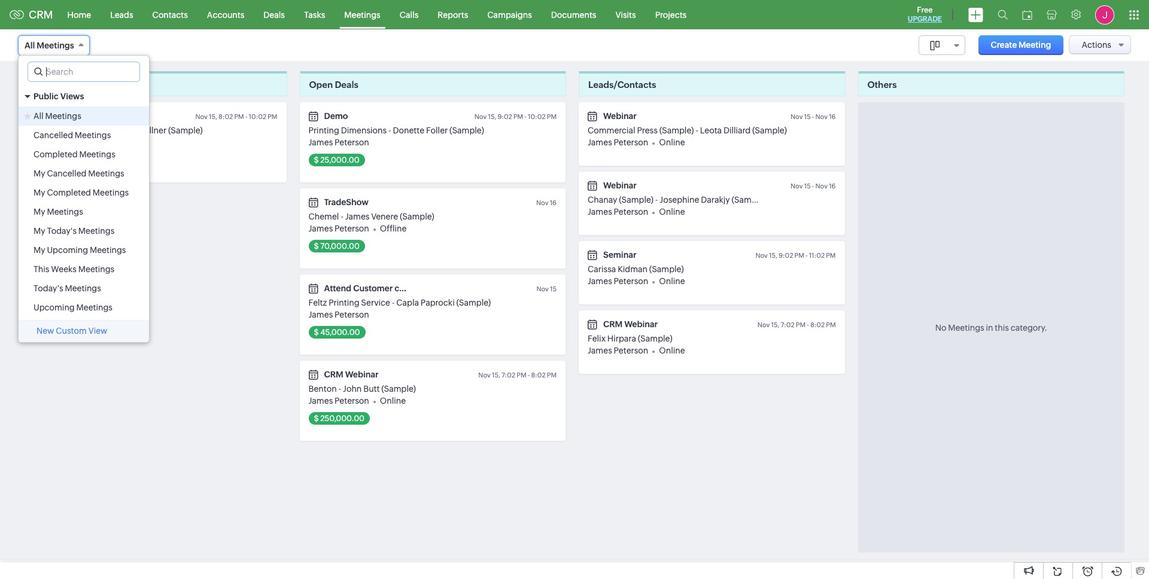 Task type: vqa. For each thing, say whether or not it's contained in the screenshot.
left 8:02
yes



Task type: describe. For each thing, give the bounding box(es) containing it.
(sample) inside printing dimensions - donette foller (sample) james peterson
[[450, 126, 484, 135]]

free upgrade
[[908, 5, 942, 23]]

commercial
[[588, 126, 636, 135]]

my cancelled meetings
[[34, 169, 124, 178]]

calls link
[[390, 0, 428, 29]]

peterson inside printing dimensions - donette foller (sample) james peterson
[[335, 138, 369, 147]]

service
[[361, 298, 390, 308]]

view
[[88, 326, 107, 336]]

nov for crm webinar link corresponding to leads/contacts
[[758, 321, 770, 329]]

no meetings in this category.
[[935, 323, 1048, 333]]

(sample) right the darakjy
[[732, 195, 766, 205]]

attend customer conference link
[[324, 284, 441, 293]]

25,000.00
[[320, 156, 360, 165]]

crm webinar link for leads/contacts
[[603, 320, 658, 329]]

capla
[[396, 298, 419, 308]]

meetings up "upcoming meetings" 'option'
[[65, 284, 101, 293]]

meetings inside "field"
[[37, 41, 74, 50]]

printing dimensions link
[[309, 126, 387, 135]]

printing inside printing dimensions - donette foller (sample) james peterson
[[309, 126, 339, 135]]

public views button
[[19, 86, 149, 107]]

mitsue tollner (sample) link
[[112, 126, 203, 135]]

nov for 'attend customer conference' link
[[537, 286, 549, 293]]

seminar
[[603, 250, 637, 260]]

all inside option
[[34, 111, 43, 121]]

public
[[34, 92, 59, 101]]

printing inside feltz printing service - capla paprocki (sample) james peterson
[[329, 298, 359, 308]]

donette foller (sample) link
[[393, 126, 484, 135]]

(sample) right kidman
[[649, 265, 684, 274]]

offline link
[[380, 224, 407, 233]]

nov 15,  9:02 pm - 11:02 pm
[[756, 252, 836, 259]]

home link
[[58, 0, 101, 29]]

- inside feltz printing service - capla paprocki (sample) james peterson
[[392, 298, 395, 308]]

james down benton link
[[309, 396, 333, 406]]

upgrade
[[908, 15, 942, 23]]

visits link
[[606, 0, 646, 29]]

this
[[34, 265, 49, 274]]

my cancelled meetings option
[[19, 164, 149, 183]]

create meeting
[[991, 40, 1052, 50]]

tasks link
[[294, 0, 335, 29]]

nov 15,  8:02 pm - 10:02 pm
[[195, 113, 277, 120]]

0 vertical spatial cancelled
[[34, 131, 73, 140]]

2 vertical spatial 15
[[550, 286, 557, 293]]

james venere (sample) link
[[345, 212, 434, 222]]

$ for feltz printing service
[[314, 328, 319, 337]]

james peterson for chemel - james venere (sample)
[[309, 224, 369, 233]]

meetings left calls link
[[344, 10, 381, 19]]

peterson for webinar link corresponding to commercial's james peterson link
[[614, 138, 649, 147]]

open deals
[[309, 80, 359, 90]]

upcoming meetings
[[34, 303, 113, 312]]

donette
[[393, 126, 424, 135]]

$ 70,000.00 link
[[309, 240, 365, 253]]

others
[[868, 80, 897, 90]]

dimensions
[[341, 126, 387, 135]]

completed inside option
[[47, 188, 91, 198]]

meetings down my cancelled meetings option
[[93, 188, 129, 198]]

online down john butt (sample) link
[[380, 396, 406, 406]]

9:02 for demo
[[498, 113, 512, 120]]

(sample) right butt
[[381, 384, 416, 394]]

10:02 for open deals
[[528, 113, 546, 120]]

custom
[[56, 326, 87, 336]]

nov 15
[[537, 286, 557, 293]]

tradeshow
[[324, 198, 369, 207]]

john
[[343, 384, 362, 394]]

15, for donette foller (sample)
[[488, 113, 496, 120]]

in
[[986, 323, 993, 333]]

45,000.00
[[320, 328, 360, 337]]

james inside printing dimensions - donette foller (sample) james peterson
[[309, 138, 333, 147]]

webinar up commercial at the top right
[[603, 111, 637, 121]]

meetings down the today's meetings option
[[76, 303, 113, 312]]

contacts link
[[143, 0, 197, 29]]

my for my upcoming meetings
[[34, 245, 45, 255]]

create meeting button
[[979, 35, 1064, 55]]

- inside printing dimensions - donette foller (sample) james peterson
[[389, 126, 391, 135]]

meetings left in at the bottom right of page
[[948, 323, 985, 333]]

deals link
[[254, 0, 294, 29]]

morlong associates link
[[29, 126, 106, 135]]

morlong associates - mitsue tollner (sample)
[[29, 126, 203, 135]]

visits
[[616, 10, 636, 19]]

online link down "morlong associates - mitsue tollner (sample)"
[[101, 138, 127, 147]]

9:02 for seminar
[[779, 252, 793, 259]]

all meetings inside option
[[34, 111, 81, 121]]

peterson inside feltz printing service - capla paprocki (sample) james peterson
[[335, 310, 369, 320]]

james peterson for chanay (sample) - josephine darakjy (sample)
[[588, 207, 649, 217]]

benton
[[309, 384, 337, 394]]

create menu image
[[969, 7, 984, 22]]

carissa
[[588, 265, 616, 274]]

webinar up chanay (sample) link
[[603, 181, 637, 190]]

peterson for james peterson link associated with seminar link
[[614, 277, 649, 286]]

my meetings option
[[19, 202, 149, 222]]

crm for crm webinar link corresponding to leads/contacts
[[603, 320, 623, 329]]

profile element
[[1088, 0, 1122, 29]]

online down "commercial press (sample) - leota dilliard (sample)"
[[659, 138, 685, 147]]

leads link
[[101, 0, 143, 29]]

crm for the left crm webinar link
[[45, 111, 64, 121]]

online link down john butt (sample) link
[[380, 396, 406, 406]]

today's inside my today's meetings 'option'
[[47, 226, 77, 236]]

10:02 for customers
[[249, 113, 266, 120]]

webinar up benton - john butt (sample)
[[345, 370, 379, 380]]

leota
[[700, 126, 722, 135]]

documents link
[[542, 0, 606, 29]]

15, for mitsue tollner (sample)
[[209, 113, 217, 120]]

meetings up my completed meetings option
[[88, 169, 124, 178]]

feltz printing service link
[[309, 298, 390, 308]]

feltz printing service - capla paprocki (sample) james peterson
[[309, 298, 491, 320]]

(sample) inside feltz printing service - capla paprocki (sample) james peterson
[[456, 298, 491, 308]]

capla paprocki (sample) link
[[396, 298, 491, 308]]

crm webinar link for open deals
[[324, 370, 379, 380]]

nov 16
[[536, 199, 557, 207]]

11:02
[[809, 252, 825, 259]]

crm link
[[10, 8, 53, 21]]

free
[[917, 5, 933, 14]]

profile image
[[1096, 5, 1115, 24]]

josephine darakjy (sample) link
[[660, 195, 766, 205]]

1 vertical spatial cancelled
[[47, 169, 86, 178]]

7:02 for leads/contacts
[[781, 321, 795, 329]]

james down felix
[[588, 346, 612, 356]]

online link down carissa kidman (sample) link
[[659, 277, 685, 286]]

peterson for tradeshow link james peterson link
[[335, 224, 369, 233]]

weeks
[[51, 265, 77, 274]]

james peterson link for crm webinar link associated with open deals
[[309, 396, 369, 406]]

crm up all meetings "field" in the top of the page
[[29, 8, 53, 21]]

this weeks meetings
[[34, 265, 114, 274]]

online down felix hirpara (sample)
[[659, 346, 685, 356]]

online down chanay (sample) - josephine darakjy (sample)
[[659, 207, 685, 217]]

(sample) right hirpara
[[638, 334, 673, 344]]

upcoming inside 'option'
[[34, 303, 75, 312]]

accounts
[[207, 10, 244, 19]]

online link down chanay (sample) - josephine darakjy (sample)
[[659, 207, 685, 217]]

nov for seminar link
[[756, 252, 768, 259]]

attend
[[324, 284, 351, 293]]

create menu element
[[961, 0, 991, 29]]

meetings up the my today's meetings
[[47, 207, 83, 217]]

nov for webinar link corresponding to commercial
[[791, 113, 803, 120]]

meetings down my today's meetings 'option'
[[90, 245, 126, 255]]

tasks
[[304, 10, 325, 19]]

$ for chemel
[[314, 242, 319, 251]]

this
[[995, 323, 1009, 333]]

nov for crm webinar link associated with open deals
[[479, 372, 491, 379]]

james peterson link for webinar link corresponding to commercial
[[588, 138, 649, 147]]

james peterson link down printing dimensions link on the top left of page
[[309, 138, 369, 147]]

2 vertical spatial 16
[[550, 199, 557, 207]]

documents
[[551, 10, 597, 19]]

meetings up the today's meetings option
[[78, 265, 114, 274]]

chanay (sample) link
[[588, 195, 654, 205]]

felix hirpara (sample) link
[[588, 334, 673, 344]]

crm for crm webinar link associated with open deals
[[324, 370, 343, 380]]

meetings inside option
[[79, 150, 115, 159]]

meetings up the my upcoming meetings option
[[78, 226, 114, 236]]

$ for morlong associates
[[35, 156, 40, 165]]

james down morlong
[[29, 138, 54, 147]]

tollner
[[140, 126, 167, 135]]

meeting
[[1019, 40, 1052, 50]]

Search text field
[[28, 62, 139, 81]]

james down tradeshow link
[[345, 212, 370, 222]]

new
[[37, 326, 54, 336]]

actions
[[1082, 40, 1112, 50]]

completed meetings
[[34, 150, 115, 159]]

nov 15,  7:02 pm - 8:02 pm for leads/contacts
[[758, 321, 836, 329]]

15 for commercial press (sample) - leota dilliard (sample)
[[804, 113, 811, 120]]

online link down felix hirpara (sample)
[[659, 346, 685, 356]]

venere
[[371, 212, 398, 222]]

online down "morlong associates - mitsue tollner (sample)"
[[101, 138, 127, 147]]



Task type: locate. For each thing, give the bounding box(es) containing it.
nov 15 - nov 16
[[791, 113, 836, 120], [791, 183, 836, 190]]

5 my from the top
[[34, 245, 45, 255]]

crm
[[29, 8, 53, 21], [45, 111, 64, 121], [603, 320, 623, 329], [324, 370, 343, 380]]

crm webinar up morlong associates link
[[45, 111, 99, 121]]

1 nov 15 - nov 16 from the top
[[791, 113, 836, 120]]

webinar link for chanay
[[603, 181, 637, 190]]

cancelled up $ 35,000.00
[[34, 131, 73, 140]]

1 horizontal spatial crm webinar
[[324, 370, 379, 380]]

0 horizontal spatial 7:02
[[502, 372, 515, 379]]

attend customer conference
[[324, 284, 441, 293]]

chemel - james venere (sample)
[[309, 212, 434, 222]]

james peterson
[[29, 138, 90, 147], [588, 138, 649, 147], [588, 207, 649, 217], [309, 224, 369, 233], [588, 277, 649, 286], [588, 346, 649, 356], [309, 396, 369, 406]]

1 vertical spatial 8:02
[[810, 321, 825, 329]]

1 vertical spatial crm webinar link
[[603, 320, 658, 329]]

all meetings option
[[19, 107, 149, 126]]

james inside feltz printing service - capla paprocki (sample) james peterson
[[309, 310, 333, 320]]

0 vertical spatial webinar link
[[603, 111, 637, 121]]

0 vertical spatial 9:02
[[498, 113, 512, 120]]

$ inside $ 45,000.00 link
[[314, 328, 319, 337]]

1 vertical spatial all meetings
[[34, 111, 81, 121]]

james peterson link down morlong associates link
[[29, 138, 90, 147]]

0 vertical spatial all meetings
[[25, 41, 74, 50]]

mitsue
[[112, 126, 138, 135]]

james peterson for morlong associates - mitsue tollner (sample)
[[29, 138, 90, 147]]

peterson for james peterson link corresponding to crm webinar link corresponding to leads/contacts
[[614, 346, 649, 356]]

deals right open
[[335, 80, 359, 90]]

nov 15,  7:02 pm - 8:02 pm
[[758, 321, 836, 329], [479, 372, 557, 379]]

no
[[935, 323, 947, 333]]

250,000.00
[[320, 414, 365, 423]]

peterson for crm webinar link associated with open deals's james peterson link
[[335, 396, 369, 406]]

1 horizontal spatial nov 15,  7:02 pm - 8:02 pm
[[758, 321, 836, 329]]

webinar link up commercial at the top right
[[603, 111, 637, 121]]

create
[[991, 40, 1017, 50]]

$ left 250,000.00
[[314, 414, 319, 423]]

commercial press (sample) - leota dilliard (sample)
[[588, 126, 787, 135]]

1 vertical spatial today's
[[34, 284, 63, 293]]

$ 45,000.00 link
[[309, 326, 365, 339]]

today's meetings option
[[19, 279, 149, 298]]

leads/contacts
[[588, 80, 656, 90]]

deals left tasks link on the top of page
[[264, 10, 285, 19]]

home
[[67, 10, 91, 19]]

(sample) right chanay
[[619, 195, 654, 205]]

webinar link for commercial
[[603, 111, 637, 121]]

0 vertical spatial 8:02
[[219, 113, 233, 120]]

(sample) right foller
[[450, 126, 484, 135]]

james peterson link down kidman
[[588, 277, 649, 286]]

(sample) right press
[[659, 126, 694, 135]]

1 vertical spatial nov 15 - nov 16
[[791, 183, 836, 190]]

0 horizontal spatial 9:02
[[498, 113, 512, 120]]

0 vertical spatial deals
[[264, 10, 285, 19]]

1 vertical spatial crm webinar
[[603, 320, 658, 329]]

$ 70,000.00
[[314, 242, 360, 251]]

james peterson link for seminar link
[[588, 277, 649, 286]]

public views region
[[19, 107, 149, 317]]

1 vertical spatial nov 15,  7:02 pm - 8:02 pm
[[479, 372, 557, 379]]

peterson for james peterson link related to the left crm webinar link
[[55, 138, 90, 147]]

james peterson link down hirpara
[[588, 346, 649, 356]]

all meetings
[[25, 41, 74, 50], [34, 111, 81, 121]]

today's down my meetings
[[47, 226, 77, 236]]

today's meetings
[[34, 284, 101, 293]]

peterson down printing dimensions link on the top left of page
[[335, 138, 369, 147]]

printing down 'attend'
[[329, 298, 359, 308]]

1 horizontal spatial 10:02
[[528, 113, 546, 120]]

peterson down chanay (sample) link
[[614, 207, 649, 217]]

james peterson up 70,000.00
[[309, 224, 369, 233]]

1 horizontal spatial crm webinar link
[[324, 370, 379, 380]]

0 vertical spatial crm webinar link
[[45, 111, 99, 121]]

$ inside $ 70,000.00 link
[[314, 242, 319, 251]]

nov 15,  7:02 pm - 8:02 pm for open deals
[[479, 372, 557, 379]]

new custom view
[[37, 326, 107, 336]]

james down the 'chemel' link
[[309, 224, 333, 233]]

nov for demo link
[[475, 113, 487, 120]]

1 vertical spatial upcoming
[[34, 303, 75, 312]]

customer
[[353, 284, 393, 293]]

completed down cancelled meetings
[[34, 150, 78, 159]]

all inside all meetings "field"
[[25, 41, 35, 50]]

0 vertical spatial completed
[[34, 150, 78, 159]]

james down chanay
[[588, 207, 612, 217]]

printing down "demo"
[[309, 126, 339, 135]]

butt
[[363, 384, 380, 394]]

1 horizontal spatial 7:02
[[781, 321, 795, 329]]

10:02
[[249, 113, 266, 120], [528, 113, 546, 120]]

1 vertical spatial webinar link
[[603, 181, 637, 190]]

0 horizontal spatial deals
[[264, 10, 285, 19]]

$ inside $ 35,000.00 "link"
[[35, 156, 40, 165]]

leota dilliard (sample) link
[[700, 126, 787, 135]]

completed meetings option
[[19, 145, 149, 164]]

0 vertical spatial upcoming
[[47, 245, 88, 255]]

completed inside option
[[34, 150, 78, 159]]

2 vertical spatial crm webinar
[[324, 370, 379, 380]]

nov for chanay webinar link
[[791, 183, 803, 190]]

james peterson link down feltz printing service 'link'
[[309, 310, 369, 320]]

crm up morlong
[[45, 111, 64, 121]]

webinar link
[[603, 111, 637, 121], [603, 181, 637, 190]]

$ 250,000.00 link
[[309, 412, 370, 425]]

0 horizontal spatial nov 15,  7:02 pm - 8:02 pm
[[479, 372, 557, 379]]

crm webinar link up the john
[[324, 370, 379, 380]]

upcoming down the today's meetings
[[34, 303, 75, 312]]

15, for john butt (sample)
[[492, 372, 500, 379]]

$ 35,000.00 link
[[29, 154, 86, 166]]

tradeshow link
[[324, 198, 369, 207]]

peterson up 70,000.00
[[335, 224, 369, 233]]

size image
[[930, 40, 940, 51]]

john butt (sample) link
[[343, 384, 416, 394]]

hirpara
[[608, 334, 636, 344]]

1 vertical spatial 16
[[829, 183, 836, 190]]

$ 45,000.00
[[314, 328, 360, 337]]

upcoming inside option
[[47, 245, 88, 255]]

james peterson link for chanay webinar link
[[588, 207, 649, 217]]

today's inside the today's meetings option
[[34, 284, 63, 293]]

(sample) right tollner
[[168, 126, 203, 135]]

1 vertical spatial printing
[[329, 298, 359, 308]]

meetings up completed meetings option
[[75, 131, 111, 140]]

crm up benton
[[324, 370, 343, 380]]

0 horizontal spatial crm webinar link
[[45, 111, 99, 121]]

(sample) right dilliard
[[753, 126, 787, 135]]

2 nov 15 - nov 16 from the top
[[791, 183, 836, 190]]

8:02 for open deals
[[531, 372, 546, 379]]

james down carissa
[[588, 277, 612, 286]]

online link down "commercial press (sample) - leota dilliard (sample)"
[[659, 138, 685, 147]]

kidman
[[618, 265, 648, 274]]

webinar link up chanay (sample) link
[[603, 181, 637, 190]]

my for my today's meetings
[[34, 226, 45, 236]]

crm up hirpara
[[603, 320, 623, 329]]

customers
[[30, 80, 77, 90]]

search image
[[998, 10, 1008, 20]]

2 horizontal spatial 8:02
[[810, 321, 825, 329]]

4 my from the top
[[34, 226, 45, 236]]

james up $ 25,000.00
[[309, 138, 333, 147]]

public views
[[34, 92, 84, 101]]

chanay (sample) - josephine darakjy (sample)
[[588, 195, 766, 205]]

benton - john butt (sample)
[[309, 384, 416, 394]]

15
[[804, 113, 811, 120], [804, 183, 811, 190], [550, 286, 557, 293]]

nov 15 - nov 16 for josephine darakjy (sample)
[[791, 183, 836, 190]]

james peterson for commercial press (sample) - leota dilliard (sample)
[[588, 138, 649, 147]]

15,
[[209, 113, 217, 120], [488, 113, 496, 120], [769, 252, 778, 259], [771, 321, 780, 329], [492, 372, 500, 379]]

projects
[[655, 10, 687, 19]]

peterson down kidman
[[614, 277, 649, 286]]

today's down this
[[34, 284, 63, 293]]

0 horizontal spatial crm webinar
[[45, 111, 99, 121]]

associates
[[64, 126, 106, 135]]

nov for tradeshow link
[[536, 199, 549, 207]]

$ 25,000.00 link
[[309, 154, 365, 166]]

printing
[[309, 126, 339, 135], [329, 298, 359, 308]]

james peterson link for crm webinar link corresponding to leads/contacts
[[588, 346, 649, 356]]

1 horizontal spatial deals
[[335, 80, 359, 90]]

16 for chanay (sample) - josephine darakjy (sample)
[[829, 183, 836, 190]]

$ for benton
[[314, 414, 319, 423]]

open
[[309, 80, 333, 90]]

1 vertical spatial 15
[[804, 183, 811, 190]]

my upcoming meetings option
[[19, 241, 149, 260]]

0 vertical spatial all
[[25, 41, 35, 50]]

upcoming meetings option
[[19, 298, 149, 317]]

1 vertical spatial completed
[[47, 188, 91, 198]]

nov 15 - nov 16 for leota dilliard (sample)
[[791, 113, 836, 120]]

all meetings up morlong associates link
[[34, 111, 81, 121]]

2 horizontal spatial crm webinar link
[[603, 320, 658, 329]]

70,000.00
[[320, 242, 360, 251]]

my for my completed meetings
[[34, 188, 45, 198]]

james peterson link down chanay (sample) link
[[588, 207, 649, 217]]

1 vertical spatial 9:02
[[779, 252, 793, 259]]

nov
[[195, 113, 208, 120], [475, 113, 487, 120], [791, 113, 803, 120], [816, 113, 828, 120], [791, 183, 803, 190], [816, 183, 828, 190], [536, 199, 549, 207], [756, 252, 768, 259], [537, 286, 549, 293], [758, 321, 770, 329], [479, 372, 491, 379]]

All Meetings field
[[18, 35, 90, 56]]

16 for commercial press (sample) - leota dilliard (sample)
[[829, 113, 836, 120]]

online down carissa kidman (sample) link
[[659, 277, 685, 286]]

0 vertical spatial today's
[[47, 226, 77, 236]]

my meetings
[[34, 207, 83, 217]]

0 vertical spatial nov 15,  7:02 pm - 8:02 pm
[[758, 321, 836, 329]]

james peterson down hirpara
[[588, 346, 649, 356]]

None field
[[919, 35, 965, 55]]

1 webinar link from the top
[[603, 111, 637, 121]]

2 10:02 from the left
[[528, 113, 546, 120]]

2 webinar link from the top
[[603, 181, 637, 190]]

0 vertical spatial 16
[[829, 113, 836, 120]]

felix hirpara (sample)
[[588, 334, 673, 344]]

james peterson up $ 250,000.00
[[309, 396, 369, 406]]

james peterson link up $ 250,000.00
[[309, 396, 369, 406]]

deals inside deals link
[[264, 10, 285, 19]]

(sample) up offline
[[400, 212, 434, 222]]

$ inside $ 250,000.00 link
[[314, 414, 319, 423]]

james peterson link for tradeshow link
[[309, 224, 369, 233]]

1 vertical spatial deals
[[335, 80, 359, 90]]

$ left '25,000.00'
[[314, 156, 319, 165]]

upcoming up weeks
[[47, 245, 88, 255]]

james peterson for benton - john butt (sample)
[[309, 396, 369, 406]]

1 vertical spatial all
[[34, 111, 43, 121]]

0 vertical spatial 15
[[804, 113, 811, 120]]

2 my from the top
[[34, 188, 45, 198]]

peterson down feltz printing service 'link'
[[335, 310, 369, 320]]

crm webinar up felix hirpara (sample) link
[[603, 320, 658, 329]]

-
[[245, 113, 247, 120], [525, 113, 527, 120], [812, 113, 814, 120], [108, 126, 110, 135], [389, 126, 391, 135], [696, 126, 698, 135], [812, 183, 814, 190], [656, 195, 658, 205], [341, 212, 343, 222], [806, 252, 808, 259], [392, 298, 395, 308], [807, 321, 809, 329], [528, 372, 530, 379], [339, 384, 341, 394]]

james peterson link
[[29, 138, 90, 147], [309, 138, 369, 147], [588, 138, 649, 147], [588, 207, 649, 217], [309, 224, 369, 233], [588, 277, 649, 286], [309, 310, 369, 320], [588, 346, 649, 356], [309, 396, 369, 406]]

2 horizontal spatial crm webinar
[[603, 320, 658, 329]]

0 horizontal spatial 8:02
[[219, 113, 233, 120]]

deals
[[264, 10, 285, 19], [335, 80, 359, 90]]

1 horizontal spatial 9:02
[[779, 252, 793, 259]]

16
[[829, 113, 836, 120], [829, 183, 836, 190], [550, 199, 557, 207]]

all
[[25, 41, 35, 50], [34, 111, 43, 121]]

my for my cancelled meetings
[[34, 169, 45, 178]]

campaigns link
[[478, 0, 542, 29]]

james down the feltz
[[309, 310, 333, 320]]

calls
[[400, 10, 419, 19]]

15 for chanay (sample) - josephine darakjy (sample)
[[804, 183, 811, 190]]

crm webinar for leads/contacts
[[603, 320, 658, 329]]

peterson down commercial press (sample) link
[[614, 138, 649, 147]]

seminar link
[[603, 250, 637, 260]]

meetings down cancelled meetings option
[[79, 150, 115, 159]]

meetings link
[[335, 0, 390, 29]]

my today's meetings
[[34, 226, 114, 236]]

1 10:02 from the left
[[249, 113, 266, 120]]

my today's meetings option
[[19, 222, 149, 241]]

crm webinar for open deals
[[324, 370, 379, 380]]

$ 25,000.00
[[314, 156, 360, 165]]

peterson for james peterson link related to chanay webinar link
[[614, 207, 649, 217]]

my completed meetings option
[[19, 183, 149, 202]]

1 horizontal spatial 8:02
[[531, 372, 546, 379]]

my up the my today's meetings
[[34, 207, 45, 217]]

this weeks meetings option
[[19, 260, 149, 279]]

carissa kidman (sample)
[[588, 265, 684, 274]]

$ 35,000.00
[[35, 156, 81, 165]]

meetings up morlong associates link
[[45, 111, 81, 121]]

$ left 70,000.00
[[314, 242, 319, 251]]

0 vertical spatial 7:02
[[781, 321, 795, 329]]

$ 250,000.00
[[314, 414, 365, 423]]

cancelled meetings
[[34, 131, 111, 140]]

0 vertical spatial nov 15 - nov 16
[[791, 113, 836, 120]]

my inside 'option'
[[34, 226, 45, 236]]

james peterson down kidman
[[588, 277, 649, 286]]

crm webinar link
[[45, 111, 99, 121], [603, 320, 658, 329], [324, 370, 379, 380]]

meetings up search text field
[[37, 41, 74, 50]]

$ left the 35,000.00
[[35, 156, 40, 165]]

my down my meetings
[[34, 226, 45, 236]]

my down $ 35,000.00 "link"
[[34, 169, 45, 178]]

cancelled down the 35,000.00
[[47, 169, 86, 178]]

0 vertical spatial crm webinar
[[45, 111, 99, 121]]

my for my meetings
[[34, 207, 45, 217]]

webinar up felix hirpara (sample) link
[[625, 320, 658, 329]]

demo link
[[324, 111, 348, 121]]

0 vertical spatial printing
[[309, 126, 339, 135]]

my upcoming meetings
[[34, 245, 126, 255]]

search element
[[991, 0, 1015, 29]]

meetings
[[344, 10, 381, 19], [37, 41, 74, 50], [45, 111, 81, 121], [75, 131, 111, 140], [79, 150, 115, 159], [88, 169, 124, 178], [93, 188, 129, 198], [47, 207, 83, 217], [78, 226, 114, 236], [90, 245, 126, 255], [78, 265, 114, 274], [65, 284, 101, 293], [76, 303, 113, 312], [948, 323, 985, 333]]

2 vertical spatial crm webinar link
[[324, 370, 379, 380]]

peterson up completed meetings
[[55, 138, 90, 147]]

1 vertical spatial 7:02
[[502, 372, 515, 379]]

cancelled meetings option
[[19, 126, 149, 145]]

all up morlong
[[34, 111, 43, 121]]

7:02 for open deals
[[502, 372, 515, 379]]

james peterson link for the left crm webinar link
[[29, 138, 90, 147]]

chanay
[[588, 195, 617, 205]]

35,000.00
[[41, 156, 81, 165]]

8:02 for leads/contacts
[[810, 321, 825, 329]]

james peterson link down commercial at the top right
[[588, 138, 649, 147]]

0 horizontal spatial 10:02
[[249, 113, 266, 120]]

accounts link
[[197, 0, 254, 29]]

james peterson down morlong associates link
[[29, 138, 90, 147]]

all meetings inside "field"
[[25, 41, 74, 50]]

james peterson down commercial at the top right
[[588, 138, 649, 147]]

$ for printing dimensions
[[314, 156, 319, 165]]

3 my from the top
[[34, 207, 45, 217]]

nov for the left crm webinar link
[[195, 113, 208, 120]]

crm webinar link up felix hirpara (sample) link
[[603, 320, 658, 329]]

views
[[60, 92, 84, 101]]

calendar image
[[1022, 10, 1033, 19]]

1 my from the top
[[34, 169, 45, 178]]

my
[[34, 169, 45, 178], [34, 188, 45, 198], [34, 207, 45, 217], [34, 226, 45, 236], [34, 245, 45, 255]]

commercial press (sample) link
[[588, 126, 694, 135]]

webinar up associates
[[66, 111, 99, 121]]

completed down my cancelled meetings
[[47, 188, 91, 198]]

james down commercial at the top right
[[588, 138, 612, 147]]

2 vertical spatial 8:02
[[531, 372, 546, 379]]

projects link
[[646, 0, 696, 29]]

my up my meetings
[[34, 188, 45, 198]]



